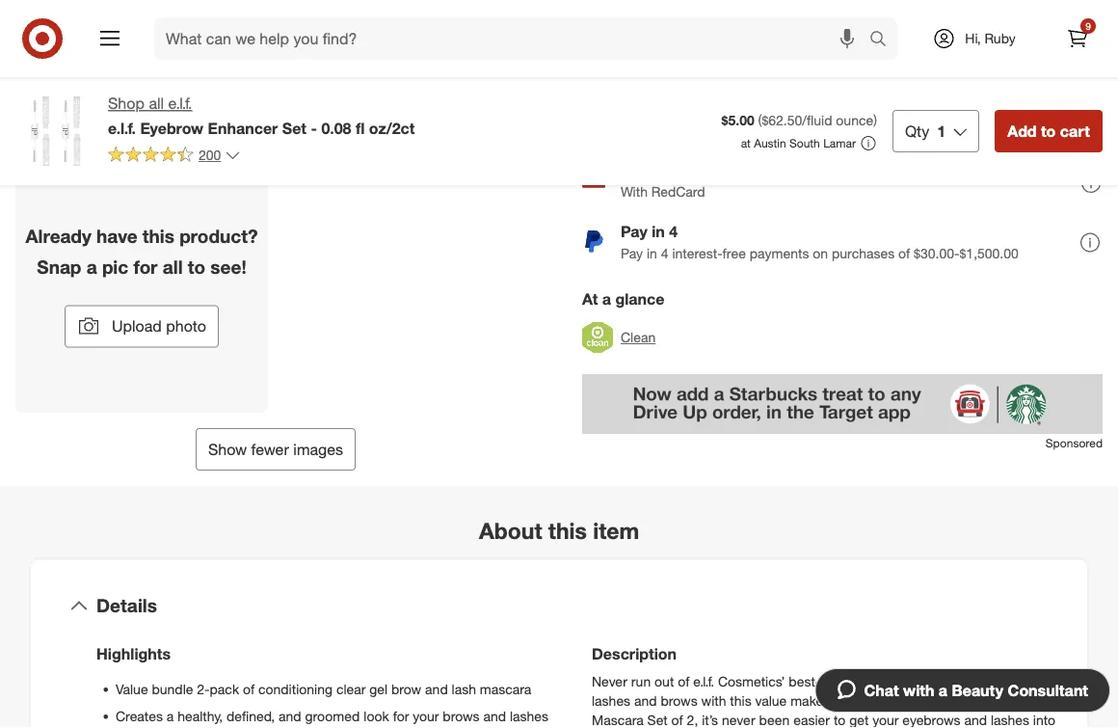 Task type: describe. For each thing, give the bounding box(es) containing it.
target down $10
[[727, 100, 772, 119]]

∙
[[730, 121, 734, 137]]

value
[[116, 681, 148, 697]]

save button
[[1041, 96, 1103, 127]]

on inside the pay in 4 pay in 4 interest-free payments on purchases of $30.00-$1,500.00
[[813, 245, 829, 261]]

$5.00
[[722, 112, 755, 129]]

9
[[1086, 20, 1092, 32]]

mascara
[[480, 681, 532, 697]]

1 horizontal spatial e.l.f.
[[168, 94, 192, 113]]

0 horizontal spatial lashes
[[510, 708, 549, 724]]

target up 'circle' in the right of the page
[[772, 81, 817, 100]]

this inside the already have this product? snap a pic for all to see!
[[143, 225, 174, 247]]

oz/2ct
[[369, 118, 415, 137]]

add for add to cart
[[1008, 122, 1037, 140]]

to inside the already have this product? snap a pic for all to see!
[[188, 256, 206, 278]]

run
[[632, 673, 651, 690]]

payments
[[750, 245, 810, 261]]

mascara
[[592, 711, 644, 728]]

with inside description never run out of e.l.f. cosmetics' best-selling clear, brushable gel for your lashes and brows with this value makeup set! with the clear brow & lash mascara set of 2, it's never been easier to get your eyebrows and lashes in
[[869, 692, 896, 709]]

set inside shop all e.l.f. e.l.f. eyebrow enhancer set - 0.08 fl oz/2ct
[[282, 118, 307, 137]]

purchases
[[832, 245, 895, 261]]

eyebrow
[[140, 118, 204, 137]]

cosmetics'
[[719, 673, 786, 690]]

ruby
[[985, 30, 1016, 47]]

or
[[672, 121, 684, 137]]

/fluid
[[803, 112, 833, 129]]

&
[[993, 692, 1002, 709]]

1 horizontal spatial lashes
[[592, 692, 631, 709]]

selling
[[821, 673, 860, 690]]

qty 1
[[906, 122, 946, 140]]

add item button
[[1022, 31, 1103, 62]]

store
[[637, 121, 668, 137]]

pic
[[102, 256, 128, 278]]

at austin south lamar
[[741, 136, 856, 150]]

with inside button
[[904, 681, 935, 700]]

in-
[[621, 121, 637, 137]]

eyebrows
[[903, 711, 961, 728]]

qty
[[906, 122, 930, 140]]

-
[[311, 118, 317, 137]]

show
[[208, 440, 247, 459]]

with redcard
[[621, 183, 706, 200]]

spend $30 get a $10 target giftcard on beauty products with target circle in-store or online ∙ details
[[621, 81, 961, 137]]

beauty
[[911, 81, 961, 100]]

fewer
[[251, 440, 289, 459]]

hi, ruby
[[966, 30, 1016, 47]]

look
[[364, 708, 389, 724]]

south
[[790, 136, 821, 150]]

a inside chat with a beauty consultant button
[[939, 681, 948, 700]]

never
[[592, 673, 628, 690]]

1
[[938, 122, 946, 140]]

details button
[[46, 576, 1073, 637]]

$1,500.00
[[960, 245, 1019, 261]]

clear,
[[863, 673, 895, 690]]

value bundle 2-pack of conditioning clear gel brow and lash mascara
[[116, 681, 532, 697]]

out
[[655, 673, 675, 690]]

chat with a beauty consultant
[[865, 681, 1089, 700]]

beauty
[[952, 681, 1004, 700]]

2-
[[197, 681, 210, 697]]

snap
[[37, 256, 81, 278]]

bundle
[[152, 681, 193, 697]]

see!
[[211, 256, 247, 278]]

show fewer images button
[[196, 428, 356, 471]]

already have this product? snap a pic for all to see!
[[26, 225, 258, 278]]

add to cart
[[1008, 122, 1091, 140]]

$62.50
[[762, 112, 803, 129]]

chat with a beauty consultant button
[[816, 668, 1111, 713]]

product?
[[180, 225, 258, 247]]

already
[[26, 225, 91, 247]]

to inside button
[[1042, 122, 1057, 140]]

0.08
[[322, 118, 352, 137]]

advertisement region
[[583, 374, 1103, 434]]

images
[[294, 440, 343, 459]]

highlights
[[96, 645, 171, 664]]

to inside description never run out of e.l.f. cosmetics' best-selling clear, brushable gel for your lashes and brows with this value makeup set! with the clear brow & lash mascara set of 2, it's never been easier to get your eyebrows and lashes in
[[834, 711, 846, 728]]

set!
[[843, 692, 865, 709]]

a inside the already have this product? snap a pic for all to see!
[[87, 256, 97, 278]]

of left 2,
[[672, 711, 684, 728]]

of inside the pay in 4 pay in 4 interest-free payments on purchases of $30.00-$1,500.00
[[899, 245, 911, 261]]

brow
[[392, 681, 422, 697]]

What can we help you find? suggestions appear below search field
[[154, 17, 875, 60]]

it's
[[702, 711, 719, 728]]

clear
[[922, 692, 954, 709]]

e.l.f. eyebrow enhancer set - 0.08 fl oz/2ct, 7 of 8 image
[[284, 0, 536, 145]]

1 vertical spatial item
[[593, 517, 640, 544]]

lamar
[[824, 136, 856, 150]]

lash
[[452, 681, 476, 697]]

get inside description never run out of e.l.f. cosmetics' best-selling clear, brushable gel for your lashes and brows with this value makeup set! with the clear brow & lash mascara set of 2, it's never been easier to get your eyebrows and lashes in
[[850, 711, 869, 728]]

show fewer images
[[208, 440, 343, 459]]

brushable
[[898, 673, 959, 690]]

and down conditioning
[[279, 708, 302, 724]]

value
[[756, 692, 787, 709]]

products
[[621, 100, 687, 119]]

1 vertical spatial in
[[647, 245, 658, 261]]

and left lash
[[425, 681, 448, 697]]

have
[[97, 225, 137, 247]]

online
[[688, 121, 726, 137]]

the
[[900, 692, 919, 709]]



Task type: vqa. For each thing, say whether or not it's contained in the screenshot.
3rd Target Deal of the Day image from right
no



Task type: locate. For each thing, give the bounding box(es) containing it.
with left redcard
[[621, 183, 648, 200]]

2 vertical spatial for
[[393, 708, 409, 724]]

e.l.f. up it's
[[694, 673, 715, 690]]

0 vertical spatial get
[[702, 81, 725, 100]]

0 vertical spatial to
[[1042, 122, 1057, 140]]

set left 2,
[[648, 711, 668, 728]]

add item
[[1048, 39, 1095, 54]]

0 horizontal spatial details
[[96, 595, 157, 617]]

ounce
[[837, 112, 874, 129]]

lashes down 'lash'
[[991, 711, 1030, 728]]

at a glance
[[583, 289, 665, 308]]

with down clear,
[[869, 692, 896, 709]]

e.l.f. eyebrow enhancer set - 0.08 fl oz/2ct, 6 of 8 image
[[15, 0, 268, 145]]

to down the set!
[[834, 711, 846, 728]]

for right pic
[[134, 256, 158, 278]]

a
[[730, 81, 738, 100], [87, 256, 97, 278], [603, 289, 611, 308], [939, 681, 948, 700], [167, 708, 174, 724]]

0 horizontal spatial add
[[1008, 122, 1037, 140]]

best-
[[789, 673, 821, 690]]

item
[[1072, 39, 1095, 54], [593, 517, 640, 544]]

all inside shop all e.l.f. e.l.f. eyebrow enhancer set - 0.08 fl oz/2ct
[[149, 94, 164, 113]]

brow
[[958, 692, 989, 709]]

image gallery element
[[15, 0, 536, 471]]

this
[[143, 225, 174, 247], [549, 517, 587, 544], [731, 692, 752, 709]]

item up details dropdown button on the bottom of page
[[593, 517, 640, 544]]

get inside spend $30 get a $10 target giftcard on beauty products with target circle in-store or online ∙ details
[[702, 81, 725, 100]]

brows up 2,
[[661, 692, 698, 709]]

4
[[670, 222, 678, 241], [661, 245, 669, 261]]

in
[[652, 222, 665, 241], [647, 245, 658, 261]]

giftcard
[[822, 81, 884, 100]]

9 link
[[1057, 17, 1100, 60]]

1 horizontal spatial to
[[834, 711, 846, 728]]

0 horizontal spatial e.l.f.
[[108, 118, 136, 137]]

1 horizontal spatial 4
[[670, 222, 678, 241]]

a left $10
[[730, 81, 738, 100]]

2 horizontal spatial for
[[984, 673, 1000, 690]]

details inside spend $30 get a $10 target giftcard on beauty products with target circle in-store or online ∙ details
[[738, 121, 779, 137]]

with inside spend $30 get a $10 target giftcard on beauty products with target circle in-store or online ∙ details
[[691, 100, 722, 119]]

consultant
[[1009, 681, 1089, 700]]

set inside description never run out of e.l.f. cosmetics' best-selling clear, brushable gel for your lashes and brows with this value makeup set! with the clear brow & lash mascara set of 2, it's never been easier to get your eyebrows and lashes in
[[648, 711, 668, 728]]

e.l.f. up eyebrow
[[168, 94, 192, 113]]

1 vertical spatial pay
[[621, 245, 643, 261]]

add to cart button
[[996, 110, 1103, 152]]

all down product?
[[163, 256, 183, 278]]

1 pay from the top
[[621, 222, 648, 241]]

lashes down mascara
[[510, 708, 549, 724]]

0 horizontal spatial your
[[413, 708, 439, 724]]

for inside the already have this product? snap a pic for all to see!
[[134, 256, 158, 278]]

1 horizontal spatial get
[[850, 711, 869, 728]]

add left cart
[[1008, 122, 1037, 140]]

in down with redcard
[[652, 222, 665, 241]]

0 vertical spatial e.l.f.
[[168, 94, 192, 113]]

redcard
[[652, 183, 706, 200]]

gel up the look
[[370, 681, 388, 697]]

photo
[[166, 317, 206, 336]]

with inside description never run out of e.l.f. cosmetics' best-selling clear, brushable gel for your lashes and brows with this value makeup set! with the clear brow & lash mascara set of 2, it's never been easier to get your eyebrows and lashes in
[[702, 692, 727, 709]]

4 up interest-
[[670, 222, 678, 241]]

$10
[[743, 81, 767, 100]]

1 horizontal spatial for
[[393, 708, 409, 724]]

all up eyebrow
[[149, 94, 164, 113]]

for
[[134, 256, 158, 278], [984, 673, 1000, 690], [393, 708, 409, 724]]

with up eyebrows
[[904, 681, 935, 700]]

1 horizontal spatial set
[[648, 711, 668, 728]]

1 vertical spatial 4
[[661, 245, 669, 261]]

details button
[[738, 120, 779, 139]]

been
[[760, 711, 790, 728]]

0 horizontal spatial brows
[[443, 708, 480, 724]]

this right about
[[549, 517, 587, 544]]

1 horizontal spatial add
[[1048, 39, 1069, 54]]

clear
[[337, 681, 366, 697]]

for up &
[[984, 673, 1000, 690]]

1 vertical spatial add
[[1008, 122, 1037, 140]]

2 horizontal spatial lashes
[[991, 711, 1030, 728]]

with
[[691, 100, 722, 119], [904, 681, 935, 700], [702, 692, 727, 709]]

gel inside description never run out of e.l.f. cosmetics' best-selling clear, brushable gel for your lashes and brows with this value makeup set! with the clear brow & lash mascara set of 2, it's never been easier to get your eyebrows and lashes in
[[962, 673, 980, 690]]

1 vertical spatial details
[[96, 595, 157, 617]]

0 vertical spatial 4
[[670, 222, 678, 241]]

2 horizontal spatial e.l.f.
[[694, 673, 715, 690]]

image of e.l.f. eyebrow enhancer set - 0.08 fl oz/2ct image
[[15, 93, 93, 170]]

and down run
[[635, 692, 657, 709]]

1 vertical spatial with
[[869, 692, 896, 709]]

2 vertical spatial this
[[731, 692, 752, 709]]

upload photo button
[[65, 306, 219, 348]]

2 horizontal spatial to
[[1042, 122, 1057, 140]]

get down the set!
[[850, 711, 869, 728]]

details inside dropdown button
[[96, 595, 157, 617]]

1 horizontal spatial gel
[[962, 673, 980, 690]]

fl
[[356, 118, 365, 137]]

this right have on the left top
[[143, 225, 174, 247]]

0 horizontal spatial this
[[143, 225, 174, 247]]

shop
[[108, 94, 145, 113]]

clean button
[[583, 316, 656, 359]]

on left beauty
[[888, 81, 906, 100]]

for for already have this product? snap a pic for all to see!
[[134, 256, 158, 278]]

add right ruby
[[1048, 39, 1069, 54]]

0 horizontal spatial with
[[621, 183, 648, 200]]

in left interest-
[[647, 245, 658, 261]]

of right out at the bottom of page
[[678, 673, 690, 690]]

item down '9'
[[1072, 39, 1095, 54]]

set left -
[[282, 118, 307, 137]]

0 horizontal spatial set
[[282, 118, 307, 137]]

at
[[741, 136, 751, 150]]

4 left interest-
[[661, 245, 669, 261]]

add
[[1048, 39, 1069, 54], [1008, 122, 1037, 140]]

1 vertical spatial on
[[813, 245, 829, 261]]

1 vertical spatial get
[[850, 711, 869, 728]]

your up 'lash'
[[1004, 673, 1030, 690]]

1 horizontal spatial brows
[[661, 692, 698, 709]]

$30.00-
[[914, 245, 960, 261]]

200 link
[[108, 146, 241, 168]]

description
[[592, 645, 677, 664]]

on right payments
[[813, 245, 829, 261]]

your down chat
[[873, 711, 899, 728]]

creates
[[116, 708, 163, 724]]

on inside spend $30 get a $10 target giftcard on beauty products with target circle in-store or online ∙ details
[[888, 81, 906, 100]]

glance
[[616, 289, 665, 308]]

austin
[[754, 136, 787, 150]]

200
[[199, 146, 221, 163]]

0 vertical spatial this
[[143, 225, 174, 247]]

a right at
[[603, 289, 611, 308]]

about this item
[[479, 517, 640, 544]]

e.l.f. down shop
[[108, 118, 136, 137]]

$5.00 ( $62.50 /fluid ounce )
[[722, 112, 878, 129]]

add inside add to cart button
[[1008, 122, 1037, 140]]

0 horizontal spatial get
[[702, 81, 725, 100]]

2 vertical spatial e.l.f.
[[694, 673, 715, 690]]

your down brow
[[413, 708, 439, 724]]

lashes down never
[[592, 692, 631, 709]]

brows inside description never run out of e.l.f. cosmetics' best-selling clear, brushable gel for your lashes and brows with this value makeup set! with the clear brow & lash mascara set of 2, it's never been easier to get your eyebrows and lashes in
[[661, 692, 698, 709]]

lash
[[1005, 692, 1034, 709]]

description never run out of e.l.f. cosmetics' best-selling clear, brushable gel for your lashes and brows with this value makeup set! with the clear brow & lash mascara set of 2, it's never been easier to get your eyebrows and lashes in
[[592, 645, 1056, 728]]

1 vertical spatial for
[[984, 673, 1000, 690]]

item inside add item button
[[1072, 39, 1095, 54]]

for right the look
[[393, 708, 409, 724]]

pay up glance
[[621, 245, 643, 261]]

0 horizontal spatial on
[[813, 245, 829, 261]]

spend
[[621, 81, 668, 100]]

0 vertical spatial item
[[1072, 39, 1095, 54]]

never
[[722, 711, 756, 728]]

0 vertical spatial in
[[652, 222, 665, 241]]

gel up brow
[[962, 673, 980, 690]]

of left $30.00-
[[899, 245, 911, 261]]

details
[[738, 121, 779, 137], [96, 595, 157, 617]]

0 vertical spatial on
[[888, 81, 906, 100]]

0 horizontal spatial 4
[[661, 245, 669, 261]]

2 horizontal spatial your
[[1004, 673, 1030, 690]]

1 horizontal spatial your
[[873, 711, 899, 728]]

1 horizontal spatial with
[[869, 692, 896, 709]]

groomed
[[305, 708, 360, 724]]

pay in 4 pay in 4 interest-free payments on purchases of $30.00-$1,500.00
[[621, 222, 1019, 261]]

1 horizontal spatial on
[[888, 81, 906, 100]]

interest-
[[673, 245, 723, 261]]

1 horizontal spatial this
[[549, 517, 587, 544]]

$30
[[673, 81, 697, 100]]

0 horizontal spatial item
[[593, 517, 640, 544]]

e.l.f.
[[168, 94, 192, 113], [108, 118, 136, 137], [694, 673, 715, 690]]

a inside spend $30 get a $10 target giftcard on beauty products with target circle in-store or online ∙ details
[[730, 81, 738, 100]]

1 vertical spatial to
[[188, 256, 206, 278]]

0 horizontal spatial to
[[188, 256, 206, 278]]

for for creates a healthy, defined, and groomed look for your brows and lashes
[[393, 708, 409, 724]]

2 vertical spatial to
[[834, 711, 846, 728]]

2,
[[687, 711, 699, 728]]

brows down lash
[[443, 708, 480, 724]]

2 pay from the top
[[621, 245, 643, 261]]

1 vertical spatial set
[[648, 711, 668, 728]]

a left pic
[[87, 256, 97, 278]]

creates a healthy, defined, and groomed look for your brows and lashes
[[116, 708, 549, 724]]

with up online
[[691, 100, 722, 119]]

1 vertical spatial all
[[163, 256, 183, 278]]

to left "see!"
[[188, 256, 206, 278]]

this up the never
[[731, 692, 752, 709]]

with up it's
[[702, 692, 727, 709]]

upload
[[112, 317, 162, 336]]

to
[[1042, 122, 1057, 140], [188, 256, 206, 278], [834, 711, 846, 728]]

0 vertical spatial details
[[738, 121, 779, 137]]

pay
[[621, 222, 648, 241], [621, 245, 643, 261]]

0 vertical spatial for
[[134, 256, 158, 278]]

add for add item
[[1048, 39, 1069, 54]]

0 vertical spatial pay
[[621, 222, 648, 241]]

1 horizontal spatial item
[[1072, 39, 1095, 54]]

at
[[583, 289, 598, 308]]

healthy,
[[178, 708, 223, 724]]

e.l.f. inside description never run out of e.l.f. cosmetics' best-selling clear, brushable gel for your lashes and brows with this value makeup set! with the clear brow & lash mascara set of 2, it's never been easier to get your eyebrows and lashes in
[[694, 673, 715, 690]]

shop all e.l.f. e.l.f. eyebrow enhancer set - 0.08 fl oz/2ct
[[108, 94, 415, 137]]

makeup
[[791, 692, 839, 709]]

to left cart
[[1042, 122, 1057, 140]]

add inside add item button
[[1048, 39, 1069, 54]]

0 vertical spatial set
[[282, 118, 307, 137]]

2 horizontal spatial this
[[731, 692, 752, 709]]

get right $30
[[702, 81, 725, 100]]

1 horizontal spatial details
[[738, 121, 779, 137]]

conditioning
[[258, 681, 333, 697]]

a up eyebrows
[[939, 681, 948, 700]]

easier
[[794, 711, 831, 728]]

hi,
[[966, 30, 982, 47]]

for inside description never run out of e.l.f. cosmetics' best-selling clear, brushable gel for your lashes and brows with this value makeup set! with the clear brow & lash mascara set of 2, it's never been easier to get your eyebrows and lashes in
[[984, 673, 1000, 690]]

0 vertical spatial with
[[621, 183, 648, 200]]

this inside description never run out of e.l.f. cosmetics' best-selling clear, brushable gel for your lashes and brows with this value makeup set! with the clear brow & lash mascara set of 2, it's never been easier to get your eyebrows and lashes in
[[731, 692, 752, 709]]

0 vertical spatial all
[[149, 94, 164, 113]]

pay down with redcard
[[621, 222, 648, 241]]

search button
[[861, 17, 908, 64]]

and down brow
[[965, 711, 988, 728]]

0 vertical spatial add
[[1048, 39, 1069, 54]]

all
[[149, 94, 164, 113], [163, 256, 183, 278]]

all inside the already have this product? snap a pic for all to see!
[[163, 256, 183, 278]]

enhancer
[[208, 118, 278, 137]]

upload photo
[[112, 317, 206, 336]]

a down bundle
[[167, 708, 174, 724]]

defined,
[[227, 708, 275, 724]]

and down mascara
[[484, 708, 506, 724]]

0 horizontal spatial gel
[[370, 681, 388, 697]]

of right the pack
[[243, 681, 255, 697]]

1 vertical spatial e.l.f.
[[108, 118, 136, 137]]

sponsored
[[1046, 436, 1103, 450]]

0 horizontal spatial for
[[134, 256, 158, 278]]

1 vertical spatial this
[[549, 517, 587, 544]]

cart
[[1061, 122, 1091, 140]]

lashes
[[592, 692, 631, 709], [510, 708, 549, 724], [991, 711, 1030, 728]]



